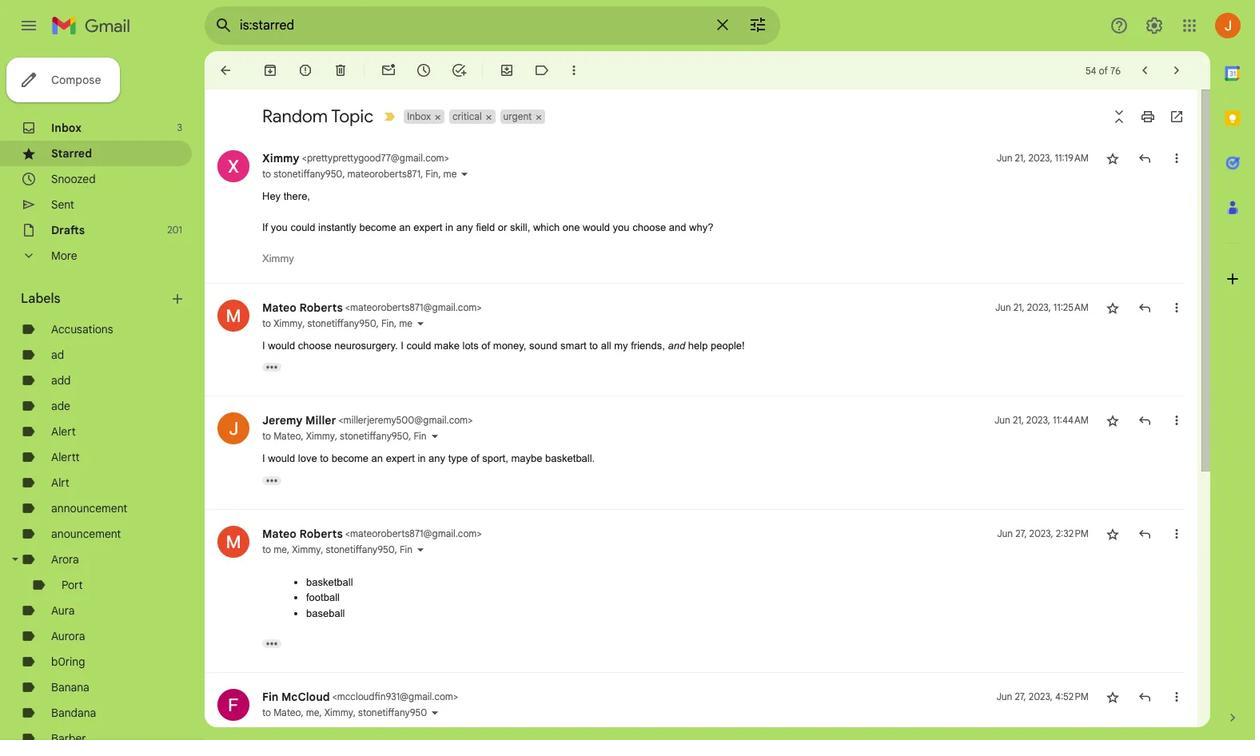 Task type: vqa. For each thing, say whether or not it's contained in the screenshot.
JEREMY MILLER cell
yes



Task type: describe. For each thing, give the bounding box(es) containing it.
expert for type
[[386, 453, 415, 465]]

ade link
[[51, 399, 70, 413]]

announcement
[[51, 501, 127, 516]]

show trimmed content image for jeremy
[[262, 476, 281, 485]]

older image
[[1169, 62, 1185, 78]]

jun 27, 2023, 4:52 pm
[[997, 691, 1089, 703]]

jun for jun 21, 2023, 11:25 am
[[995, 301, 1011, 313]]

clear search image
[[707, 9, 739, 41]]

2023, for 11:19 am
[[1029, 152, 1053, 164]]

inbox button
[[404, 110, 433, 124]]

not starred checkbox for <
[[1105, 150, 1121, 166]]

jun 21, 2023, 11:25 am
[[995, 301, 1089, 313]]

basketball
[[306, 576, 353, 588]]

< for to ximmy , stonetiffany950 , fin , me
[[345, 301, 350, 313]]

expert for field
[[414, 222, 443, 234]]

0 horizontal spatial of
[[471, 453, 480, 465]]

miller
[[306, 413, 336, 428]]

ximmy down if
[[262, 253, 294, 265]]

inbox for inbox link
[[51, 121, 82, 135]]

ximmy up show trimmed content icon
[[274, 317, 303, 329]]

ximmy up hey there,
[[262, 151, 300, 166]]

mateoroberts871@gmail.com for to ximmy , stonetiffany950 , fin , me
[[350, 301, 477, 313]]

not starred checkbox for fin mccloud
[[1105, 689, 1121, 705]]

add link
[[51, 373, 71, 388]]

> for to mateo , ximmy , stonetiffany950 , fin
[[468, 414, 473, 426]]

people!
[[711, 339, 745, 351]]

critical button
[[449, 110, 484, 124]]

b0ring
[[51, 655, 85, 669]]

arora link
[[51, 553, 79, 567]]

labels
[[21, 291, 60, 307]]

drafts link
[[51, 223, 85, 238]]

search mail image
[[210, 11, 238, 40]]

back to starred image
[[218, 62, 234, 78]]

< for to me , ximmy , stonetiffany950 , fin
[[345, 527, 350, 539]]

alrt link
[[51, 476, 69, 490]]

jun 21, 2023, 11:19 am cell
[[997, 150, 1089, 166]]

11:44 am
[[1053, 414, 1089, 426]]

would for i would choose neurosurgery. i could make lots of money, sound smart to all my friends, and help people!
[[268, 339, 295, 351]]

stonetiffany950 up there,
[[274, 168, 343, 180]]

21, for miller
[[1013, 414, 1024, 426]]

stonetiffany950 up basketball
[[326, 543, 395, 555]]

add
[[51, 373, 71, 388]]

would for i would love to become an expert in any type of sport, maybe basketball.
[[268, 453, 295, 465]]

i right neurosurgery.
[[401, 339, 404, 351]]

to mateo , ximmy , stonetiffany950 , fin
[[262, 430, 427, 442]]

type
[[448, 453, 468, 465]]

all
[[601, 339, 612, 351]]

announcement link
[[51, 501, 127, 516]]

jun 21, 2023, 11:44 am cell
[[995, 413, 1089, 429]]

2023, for 2:32 pm
[[1030, 527, 1054, 539]]

labels heading
[[21, 291, 170, 307]]

stonetiffany950 down jeremy miller < millerjeremy500@gmail.com >
[[340, 430, 409, 442]]

make
[[434, 339, 460, 351]]

or
[[498, 222, 507, 234]]

to ximmy , stonetiffany950 , fin , me
[[262, 317, 413, 329]]

to for to mateo , ximmy , stonetiffany950 , fin
[[262, 430, 271, 442]]

fin mccloud < mccloudfin931@gmail.com >
[[262, 690, 458, 705]]

bandana link
[[51, 706, 96, 721]]

skill,
[[510, 222, 530, 234]]

random topic
[[262, 106, 374, 127]]

show details image for to me , ximmy , stonetiffany950 , fin
[[416, 545, 425, 555]]

roberts for ximmy
[[300, 527, 343, 541]]

neurosurgery.
[[335, 339, 398, 351]]

millerjeremy500@gmail.com
[[344, 414, 468, 426]]

basketball football baseball
[[306, 576, 353, 619]]

27, for mccloud
[[1015, 691, 1027, 703]]

mateo roberts cell for stonetiffany950
[[262, 527, 482, 541]]

if
[[262, 222, 268, 234]]

2:32 pm
[[1056, 527, 1089, 539]]

mateo down mccloud
[[274, 707, 301, 719]]

starred link
[[51, 146, 92, 161]]

alert link
[[51, 425, 76, 439]]

labels navigation
[[0, 51, 205, 741]]

delete image
[[333, 62, 349, 78]]

76
[[1111, 64, 1121, 76]]

not starred checkbox for mateo roberts
[[1105, 526, 1121, 542]]

mccloudfin931@gmail.com
[[337, 691, 453, 703]]

0 vertical spatial of
[[1099, 64, 1108, 76]]

friends,
[[631, 339, 665, 351]]

inbox for inbox button
[[407, 110, 431, 122]]

mateo roberts cell for fin
[[262, 300, 482, 315]]

alertt link
[[51, 450, 80, 465]]

1 vertical spatial and
[[668, 339, 685, 351]]

to mateo , me , ximmy , stonetiffany950
[[262, 707, 427, 719]]

jeremy miller < millerjeremy500@gmail.com >
[[262, 413, 473, 428]]

jun 27, 2023, 2:32 pm
[[997, 527, 1089, 539]]

jun for jun 21, 2023, 11:19 am
[[997, 152, 1013, 164]]

21, for <
[[1015, 152, 1026, 164]]

anouncement link
[[51, 527, 121, 541]]

< for to mateo , ximmy , stonetiffany950 , fin
[[339, 414, 344, 426]]

aurora
[[51, 629, 85, 644]]

starred
[[51, 146, 92, 161]]

mateo down jeremy
[[274, 430, 301, 442]]

> for to ximmy , stonetiffany950 , fin , me
[[477, 301, 482, 313]]

ximmy up basketball
[[292, 543, 321, 555]]

i for love
[[262, 453, 265, 465]]

basketball.
[[545, 453, 595, 465]]

become for instantly
[[359, 222, 396, 234]]

stonetiffany950 up neurosurgery.
[[308, 317, 376, 329]]

help
[[688, 339, 708, 351]]

ad
[[51, 348, 64, 362]]

1 horizontal spatial could
[[407, 339, 431, 351]]

love
[[298, 453, 317, 465]]

banana link
[[51, 681, 89, 695]]

instantly
[[318, 222, 356, 234]]

to for to stonetiffany950 , mateoroberts871 , fin , me
[[262, 168, 271, 180]]

mateoroberts871
[[348, 168, 421, 180]]

not starred checkbox for miller
[[1105, 413, 1121, 429]]

an for to
[[371, 453, 383, 465]]

0 vertical spatial and
[[669, 222, 686, 234]]

hey there,
[[262, 190, 310, 202]]

alertt
[[51, 450, 80, 465]]

jun for jun 27, 2023, 2:32 pm
[[997, 527, 1013, 539]]

11:19 am
[[1055, 152, 1089, 164]]

football
[[306, 592, 340, 604]]

drafts
[[51, 223, 85, 238]]

report spam image
[[297, 62, 313, 78]]

to for to me , ximmy , stonetiffany950 , fin
[[262, 543, 271, 555]]

not starred image for miller
[[1105, 413, 1121, 429]]

201
[[167, 224, 182, 236]]

not starred checkbox for roberts
[[1105, 299, 1121, 315]]

inbox link
[[51, 121, 82, 135]]

ximmy < prettyprettygood77@gmail.com >
[[262, 151, 449, 166]]

ad link
[[51, 348, 64, 362]]

< inside "ximmy < prettyprettygood77@gmail.com >"
[[302, 152, 307, 164]]

mateo up to me , ximmy , stonetiffany950 , fin
[[262, 527, 297, 541]]

jun 21, 2023, 11:19 am
[[997, 152, 1089, 164]]

ximmy down fin mccloud < mccloudfin931@gmail.com >
[[324, 707, 353, 719]]

> for to me , ximmy , stonetiffany950 , fin
[[477, 527, 482, 539]]



Task type: locate. For each thing, give the bounding box(es) containing it.
stonetiffany950 down mccloudfin931@gmail.com
[[358, 707, 427, 719]]

mateo
[[262, 300, 297, 315], [274, 430, 301, 442], [262, 527, 297, 541], [274, 707, 301, 719]]

main menu image
[[19, 16, 38, 35]]

in for type
[[418, 453, 426, 465]]

if you could instantly become an expert in any field or skill, which one would you choose and why?
[[262, 222, 717, 234]]

expert left field
[[414, 222, 443, 234]]

2 not starred checkbox from the top
[[1105, 689, 1121, 705]]

0 vertical spatial 21,
[[1015, 152, 1026, 164]]

choose left why? on the right of the page
[[633, 222, 666, 234]]

labels image
[[534, 62, 550, 78]]

0 vertical spatial mateo roberts < mateoroberts871@gmail.com >
[[262, 300, 482, 315]]

i for choose
[[262, 339, 265, 351]]

smart
[[561, 339, 587, 351]]

2 horizontal spatial of
[[1099, 64, 1108, 76]]

0 horizontal spatial inbox
[[51, 121, 82, 135]]

3 not starred checkbox from the top
[[1105, 413, 1121, 429]]

archive image
[[262, 62, 278, 78]]

not starred image
[[1105, 150, 1121, 166], [1105, 526, 1121, 542], [1105, 689, 1121, 705]]

baseball
[[306, 607, 345, 619]]

< up to ximmy , stonetiffany950 , fin , me
[[345, 301, 350, 313]]

2 vertical spatial of
[[471, 453, 480, 465]]

roberts up to me , ximmy , stonetiffany950 , fin
[[300, 527, 343, 541]]

mateoroberts871@gmail.com down 'i would love to become an expert in any type of sport, maybe basketball.'
[[350, 527, 477, 539]]

show trimmed content image
[[262, 363, 281, 372]]

1 vertical spatial become
[[332, 453, 369, 465]]

1 vertical spatial roberts
[[300, 527, 343, 541]]

jun 21, 2023, 11:25 am cell
[[995, 299, 1089, 315]]

show trimmed content image down jeremy
[[262, 476, 281, 485]]

0 vertical spatial 27,
[[1016, 527, 1027, 539]]

roberts for stonetiffany950
[[300, 300, 343, 315]]

ade
[[51, 399, 70, 413]]

not starred image right the 11:25 am
[[1105, 299, 1121, 315]]

to me , ximmy , stonetiffany950 , fin
[[262, 543, 413, 555]]

0 vertical spatial in
[[445, 222, 454, 234]]

< up to mateo , me , ximmy , stonetiffany950 on the bottom of the page
[[332, 691, 337, 703]]

21, left the 11:25 am
[[1014, 301, 1025, 313]]

banana
[[51, 681, 89, 695]]

1 show trimmed content image from the top
[[262, 476, 281, 485]]

my
[[614, 339, 628, 351]]

mateo roberts < mateoroberts871@gmail.com > for fin
[[262, 300, 482, 315]]

and left why? on the right of the page
[[669, 222, 686, 234]]

not starred image right 11:44 am
[[1105, 413, 1121, 429]]

aura link
[[51, 604, 75, 618]]

1 vertical spatial not starred image
[[1105, 413, 1121, 429]]

1 roberts from the top
[[300, 300, 343, 315]]

not starred image for roberts
[[1105, 526, 1121, 542]]

show trimmed content image up mccloud
[[262, 640, 281, 649]]

mateo roberts cell
[[262, 300, 482, 315], [262, 527, 482, 541]]

mateoroberts871@gmail.com up make on the left of page
[[350, 301, 477, 313]]

not starred image for roberts
[[1105, 299, 1121, 315]]

jun left the 11:25 am
[[995, 301, 1011, 313]]

0 horizontal spatial any
[[429, 453, 445, 465]]

which
[[533, 222, 560, 234]]

mateo roberts cell up to ximmy , stonetiffany950 , fin , me
[[262, 300, 482, 315]]

i down jeremy
[[262, 453, 265, 465]]

ximmy cell
[[262, 151, 449, 166]]

1 horizontal spatial you
[[613, 222, 630, 234]]

2 mateoroberts871@gmail.com from the top
[[350, 527, 477, 539]]

show details image
[[416, 319, 425, 328], [430, 432, 439, 441], [416, 545, 425, 555], [430, 709, 440, 718]]

0 vertical spatial roberts
[[300, 300, 343, 315]]

aurora link
[[51, 629, 85, 644]]

1 horizontal spatial in
[[445, 222, 454, 234]]

maybe
[[511, 453, 543, 465]]

Search mail text field
[[240, 18, 704, 34]]

roberts up to ximmy , stonetiffany950 , fin , me
[[300, 300, 343, 315]]

an for instantly
[[399, 222, 411, 234]]

1 not starred image from the top
[[1105, 150, 1121, 166]]

not starred image for mccloud
[[1105, 689, 1121, 705]]

mateo roberts cell up to me , ximmy , stonetiffany950 , fin
[[262, 527, 482, 541]]

jun inside jun 21, 2023, 11:19 am cell
[[997, 152, 1013, 164]]

27, for roberts
[[1016, 527, 1027, 539]]

0 vertical spatial expert
[[414, 222, 443, 234]]

2 show trimmed content image from the top
[[262, 640, 281, 649]]

lots
[[463, 339, 479, 351]]

0 horizontal spatial could
[[291, 222, 315, 234]]

> inside jeremy miller < millerjeremy500@gmail.com >
[[468, 414, 473, 426]]

1 horizontal spatial an
[[399, 222, 411, 234]]

0 vertical spatial would
[[583, 222, 610, 234]]

sent link
[[51, 198, 74, 212]]

list containing ximmy
[[205, 134, 1185, 741]]

< up to mateo , ximmy , stonetiffany950 , fin
[[339, 414, 344, 426]]

1 not starred checkbox from the top
[[1105, 526, 1121, 542]]

inbox down 'snooze' image on the top of the page
[[407, 110, 431, 122]]

2 mateo roberts cell from the top
[[262, 527, 482, 541]]

add to tasks image
[[451, 62, 467, 78]]

accusations link
[[51, 322, 113, 337]]

jun left 11:19 am
[[997, 152, 1013, 164]]

aura
[[51, 604, 75, 618]]

an down mateoroberts871
[[399, 222, 411, 234]]

show details image for to mateo , me , ximmy , stonetiffany950
[[430, 709, 440, 718]]

0 horizontal spatial choose
[[298, 339, 332, 351]]

2 you from the left
[[613, 222, 630, 234]]

mateoroberts871@gmail.com for to me , ximmy , stonetiffany950 , fin
[[350, 527, 477, 539]]

54
[[1086, 64, 1097, 76]]

0 vertical spatial an
[[399, 222, 411, 234]]

1 vertical spatial 21,
[[1014, 301, 1025, 313]]

4:52 pm
[[1056, 691, 1089, 703]]

21, left 11:44 am
[[1013, 414, 1024, 426]]

any
[[456, 222, 473, 234], [429, 453, 445, 465]]

jun for jun 27, 2023, 4:52 pm
[[997, 691, 1013, 703]]

0 vertical spatial any
[[456, 222, 473, 234]]

jun left 2:32 pm
[[997, 527, 1013, 539]]

mateo roberts < mateoroberts871@gmail.com >
[[262, 300, 482, 315], [262, 527, 482, 541]]

an down jeremy miller < millerjeremy500@gmail.com >
[[371, 453, 383, 465]]

1 vertical spatial choose
[[298, 339, 332, 351]]

inbox inside button
[[407, 110, 431, 122]]

2 vertical spatial would
[[268, 453, 295, 465]]

2023, left the 11:25 am
[[1027, 301, 1051, 313]]

choose
[[633, 222, 666, 234], [298, 339, 332, 351]]

not starred image right 11:19 am
[[1105, 150, 1121, 166]]

urgent button
[[500, 110, 534, 124]]

not starred checkbox right 11:19 am
[[1105, 150, 1121, 166]]

1 not starred image from the top
[[1105, 299, 1121, 315]]

snoozed
[[51, 172, 96, 186]]

become
[[359, 222, 396, 234], [332, 453, 369, 465]]

of left 76
[[1099, 64, 1108, 76]]

anouncement
[[51, 527, 121, 541]]

1 horizontal spatial choose
[[633, 222, 666, 234]]

in
[[445, 222, 454, 234], [418, 453, 426, 465]]

1 vertical spatial not starred image
[[1105, 526, 1121, 542]]

jun 27, 2023, 4:52 pm cell
[[997, 689, 1089, 705]]

1 horizontal spatial any
[[456, 222, 473, 234]]

show details image for to mateo , ximmy , stonetiffany950 , fin
[[430, 432, 439, 441]]

urgent
[[503, 110, 532, 122]]

hey
[[262, 190, 281, 202]]

you right if
[[271, 222, 288, 234]]

become for to
[[332, 453, 369, 465]]

show details image for to ximmy , stonetiffany950 , fin , me
[[416, 319, 425, 328]]

jun
[[997, 152, 1013, 164], [995, 301, 1011, 313], [995, 414, 1011, 426], [997, 527, 1013, 539], [997, 691, 1013, 703]]

become right instantly
[[359, 222, 396, 234]]

not starred checkbox right 2:32 pm
[[1105, 526, 1121, 542]]

sent
[[51, 198, 74, 212]]

snoozed link
[[51, 172, 96, 186]]

money,
[[493, 339, 527, 351]]

not starred image
[[1105, 299, 1121, 315], [1105, 413, 1121, 429]]

2 vertical spatial not starred checkbox
[[1105, 413, 1121, 429]]

snooze image
[[416, 62, 432, 78]]

any left type
[[429, 453, 445, 465]]

gmail image
[[51, 10, 138, 42]]

1 vertical spatial expert
[[386, 453, 415, 465]]

21, for roberts
[[1014, 301, 1025, 313]]

and left help
[[668, 339, 685, 351]]

27, left 4:52 pm
[[1015, 691, 1027, 703]]

more image
[[566, 62, 582, 78]]

compose
[[51, 73, 101, 87]]

0 vertical spatial not starred image
[[1105, 299, 1121, 315]]

i up show trimmed content icon
[[262, 339, 265, 351]]

2023, for 4:52 pm
[[1029, 691, 1053, 703]]

2 not starred checkbox from the top
[[1105, 299, 1121, 315]]

1 vertical spatial an
[[371, 453, 383, 465]]

i would choose neurosurgery. i could make lots of money, sound smart to all my friends, and help people!
[[262, 339, 745, 351]]

b0ring link
[[51, 655, 85, 669]]

fin
[[426, 168, 439, 180], [381, 317, 394, 329], [414, 430, 427, 442], [400, 543, 413, 555], [262, 690, 279, 705]]

field
[[476, 222, 495, 234]]

any for field
[[456, 222, 473, 234]]

settings image
[[1145, 16, 1164, 35]]

1 you from the left
[[271, 222, 288, 234]]

< up there,
[[302, 152, 307, 164]]

in left field
[[445, 222, 454, 234]]

not starred checkbox right the 11:25 am
[[1105, 299, 1121, 315]]

2 vertical spatial 21,
[[1013, 414, 1024, 426]]

i
[[262, 339, 265, 351], [401, 339, 404, 351], [262, 453, 265, 465]]

jun left 11:44 am
[[995, 414, 1011, 426]]

not starred image for <
[[1105, 150, 1121, 166]]

jeremy miller cell
[[262, 413, 473, 428]]

jun 21, 2023, 11:44 am
[[995, 414, 1089, 426]]

21,
[[1015, 152, 1026, 164], [1014, 301, 1025, 313], [1013, 414, 1024, 426]]

not starred image right 2:32 pm
[[1105, 526, 1121, 542]]

1 vertical spatial mateoroberts871@gmail.com
[[350, 527, 477, 539]]

2 not starred image from the top
[[1105, 526, 1121, 542]]

ximmy
[[262, 151, 300, 166], [262, 253, 294, 265], [274, 317, 303, 329], [306, 430, 335, 442], [292, 543, 321, 555], [324, 707, 353, 719]]

to for to ximmy , stonetiffany950 , fin , me
[[262, 317, 271, 329]]

move to inbox image
[[499, 62, 515, 78]]

,
[[343, 168, 345, 180], [421, 168, 423, 180], [439, 168, 441, 180], [303, 317, 305, 329], [376, 317, 379, 329], [394, 317, 397, 329], [301, 430, 304, 442], [335, 430, 338, 442], [409, 430, 411, 442], [287, 543, 290, 555], [321, 543, 323, 555], [395, 543, 397, 555], [301, 707, 304, 719], [319, 707, 322, 719], [353, 707, 356, 719]]

fin mccloud cell
[[262, 690, 458, 705]]

2023, for 11:25 am
[[1027, 301, 1051, 313]]

jun inside jun 21, 2023, 11:25 am cell
[[995, 301, 1011, 313]]

bandana
[[51, 706, 96, 721]]

2023, left 2:32 pm
[[1030, 527, 1054, 539]]

0 horizontal spatial an
[[371, 453, 383, 465]]

tab list
[[1211, 51, 1255, 683]]

mateoroberts871@gmail.com
[[350, 301, 477, 313], [350, 527, 477, 539]]

< inside fin mccloud < mccloudfin931@gmail.com >
[[332, 691, 337, 703]]

show trimmed content image for mateo
[[262, 640, 281, 649]]

1 horizontal spatial inbox
[[407, 110, 431, 122]]

alert
[[51, 425, 76, 439]]

me
[[443, 168, 457, 180], [399, 317, 413, 329], [274, 543, 287, 555], [306, 707, 319, 719]]

not starred checkbox right 11:44 am
[[1105, 413, 1121, 429]]

mateo up to ximmy , stonetiffany950 , fin , me
[[262, 300, 297, 315]]

jeremy
[[262, 413, 303, 428]]

support image
[[1110, 16, 1129, 35]]

of right lots
[[482, 339, 490, 351]]

alrt
[[51, 476, 69, 490]]

inbox inside labels navigation
[[51, 121, 82, 135]]

any for type
[[429, 453, 445, 465]]

would left "love"
[[268, 453, 295, 465]]

0 vertical spatial show trimmed content image
[[262, 476, 281, 485]]

i would love to become an expert in any type of sport, maybe basketball.
[[262, 453, 598, 465]]

port link
[[62, 578, 83, 593]]

sport,
[[482, 453, 508, 465]]

1 vertical spatial show trimmed content image
[[262, 640, 281, 649]]

1 vertical spatial not starred checkbox
[[1105, 299, 1121, 315]]

of
[[1099, 64, 1108, 76], [482, 339, 490, 351], [471, 453, 480, 465]]

list
[[205, 134, 1185, 741]]

2 vertical spatial not starred image
[[1105, 689, 1121, 705]]

and
[[669, 222, 686, 234], [668, 339, 685, 351]]

prettyprettygood77@gmail.com
[[307, 152, 444, 164]]

jun inside the jun 27, 2023, 4:52 pm cell
[[997, 691, 1013, 703]]

mateo roberts < mateoroberts871@gmail.com > for stonetiffany950
[[262, 527, 482, 541]]

None search field
[[205, 6, 780, 45]]

1 vertical spatial in
[[418, 453, 426, 465]]

jun for jun 21, 2023, 11:44 am
[[995, 414, 1011, 426]]

2 not starred image from the top
[[1105, 413, 1121, 429]]

in for field
[[445, 222, 454, 234]]

you right 'one'
[[613, 222, 630, 234]]

newer image
[[1137, 62, 1153, 78]]

3
[[177, 122, 182, 134]]

2023, left 4:52 pm
[[1029, 691, 1053, 703]]

21, left 11:19 am
[[1015, 152, 1026, 164]]

2023, left 11:44 am
[[1027, 414, 1051, 426]]

become down to mateo , ximmy , stonetiffany950 , fin
[[332, 453, 369, 465]]

1 vertical spatial mateo roberts < mateoroberts871@gmail.com >
[[262, 527, 482, 541]]

2023, for 11:44 am
[[1027, 414, 1051, 426]]

critical
[[453, 110, 482, 122]]

1 mateo roberts < mateoroberts871@gmail.com > from the top
[[262, 300, 482, 315]]

mateo roberts < mateoroberts871@gmail.com > up to ximmy , stonetiffany950 , fin , me
[[262, 300, 482, 315]]

Not starred checkbox
[[1105, 150, 1121, 166], [1105, 299, 1121, 315], [1105, 413, 1121, 429]]

11:25 am
[[1054, 301, 1089, 313]]

topic
[[331, 106, 374, 127]]

1 vertical spatial any
[[429, 453, 445, 465]]

more button
[[0, 243, 192, 269]]

< for to mateo , me , ximmy , stonetiffany950
[[332, 691, 337, 703]]

1 mateo roberts cell from the top
[[262, 300, 482, 315]]

show trimmed content image
[[262, 476, 281, 485], [262, 640, 281, 649]]

to stonetiffany950 , mateoroberts871 , fin , me
[[262, 168, 457, 180]]

would right 'one'
[[583, 222, 610, 234]]

2 roberts from the top
[[300, 527, 343, 541]]

1 vertical spatial would
[[268, 339, 295, 351]]

show details image
[[460, 170, 470, 179]]

one
[[563, 222, 580, 234]]

3 not starred image from the top
[[1105, 689, 1121, 705]]

would up show trimmed content icon
[[268, 339, 295, 351]]

27,
[[1016, 527, 1027, 539], [1015, 691, 1027, 703]]

random
[[262, 106, 328, 127]]

more
[[51, 249, 77, 263]]

0 vertical spatial not starred checkbox
[[1105, 150, 1121, 166]]

jun inside jun 27, 2023, 2:32 pm cell
[[997, 527, 1013, 539]]

< up to me , ximmy , stonetiffany950 , fin
[[345, 527, 350, 539]]

0 horizontal spatial you
[[271, 222, 288, 234]]

not starred image right 4:52 pm
[[1105, 689, 1121, 705]]

jun left 4:52 pm
[[997, 691, 1013, 703]]

Not starred checkbox
[[1105, 526, 1121, 542], [1105, 689, 1121, 705]]

choose down to ximmy , stonetiffany950 , fin , me
[[298, 339, 332, 351]]

not starred checkbox right 4:52 pm
[[1105, 689, 1121, 705]]

> for to mateo , me , ximmy , stonetiffany950
[[453, 691, 458, 703]]

of right type
[[471, 453, 480, 465]]

expert down millerjeremy500@gmail.com
[[386, 453, 415, 465]]

0 vertical spatial become
[[359, 222, 396, 234]]

27, left 2:32 pm
[[1016, 527, 1027, 539]]

arora
[[51, 553, 79, 567]]

ximmy down the miller on the left bottom
[[306, 430, 335, 442]]

0 vertical spatial not starred image
[[1105, 150, 1121, 166]]

could left make on the left of page
[[407, 339, 431, 351]]

>
[[444, 152, 449, 164], [477, 301, 482, 313], [468, 414, 473, 426], [477, 527, 482, 539], [453, 691, 458, 703]]

0 vertical spatial not starred checkbox
[[1105, 526, 1121, 542]]

1 vertical spatial of
[[482, 339, 490, 351]]

jun 27, 2023, 2:32 pm cell
[[997, 526, 1089, 542]]

compose button
[[6, 58, 120, 102]]

> inside fin mccloud < mccloudfin931@gmail.com >
[[453, 691, 458, 703]]

1 vertical spatial could
[[407, 339, 431, 351]]

mccloud
[[281, 690, 330, 705]]

0 vertical spatial mateoroberts871@gmail.com
[[350, 301, 477, 313]]

> inside "ximmy < prettyprettygood77@gmail.com >"
[[444, 152, 449, 164]]

0 vertical spatial mateo roberts cell
[[262, 300, 482, 315]]

0 horizontal spatial in
[[418, 453, 426, 465]]

2023, left 11:19 am
[[1029, 152, 1053, 164]]

1 not starred checkbox from the top
[[1105, 150, 1121, 166]]

1 vertical spatial not starred checkbox
[[1105, 689, 1121, 705]]

mateo roberts < mateoroberts871@gmail.com > up to me , ximmy , stonetiffany950 , fin
[[262, 527, 482, 541]]

to for to mateo , me , ximmy , stonetiffany950
[[262, 707, 271, 719]]

inbox up starred link
[[51, 121, 82, 135]]

< inside jeremy miller < millerjeremy500@gmail.com >
[[339, 414, 344, 426]]

1 vertical spatial 27,
[[1015, 691, 1027, 703]]

2 mateo roberts < mateoroberts871@gmail.com > from the top
[[262, 527, 482, 541]]

jun inside the 'jun 21, 2023, 11:44 am' cell
[[995, 414, 1011, 426]]

0 vertical spatial could
[[291, 222, 315, 234]]

1 mateoroberts871@gmail.com from the top
[[350, 301, 477, 313]]

accusations
[[51, 322, 113, 337]]

0 vertical spatial choose
[[633, 222, 666, 234]]

advanced search options image
[[742, 9, 774, 41]]

any left field
[[456, 222, 473, 234]]

1 horizontal spatial of
[[482, 339, 490, 351]]

could down there,
[[291, 222, 315, 234]]

to
[[262, 168, 271, 180], [262, 317, 271, 329], [590, 339, 598, 351], [262, 430, 271, 442], [320, 453, 329, 465], [262, 543, 271, 555], [262, 707, 271, 719]]

in left type
[[418, 453, 426, 465]]

1 vertical spatial mateo roberts cell
[[262, 527, 482, 541]]

54 of 76
[[1086, 64, 1121, 76]]



